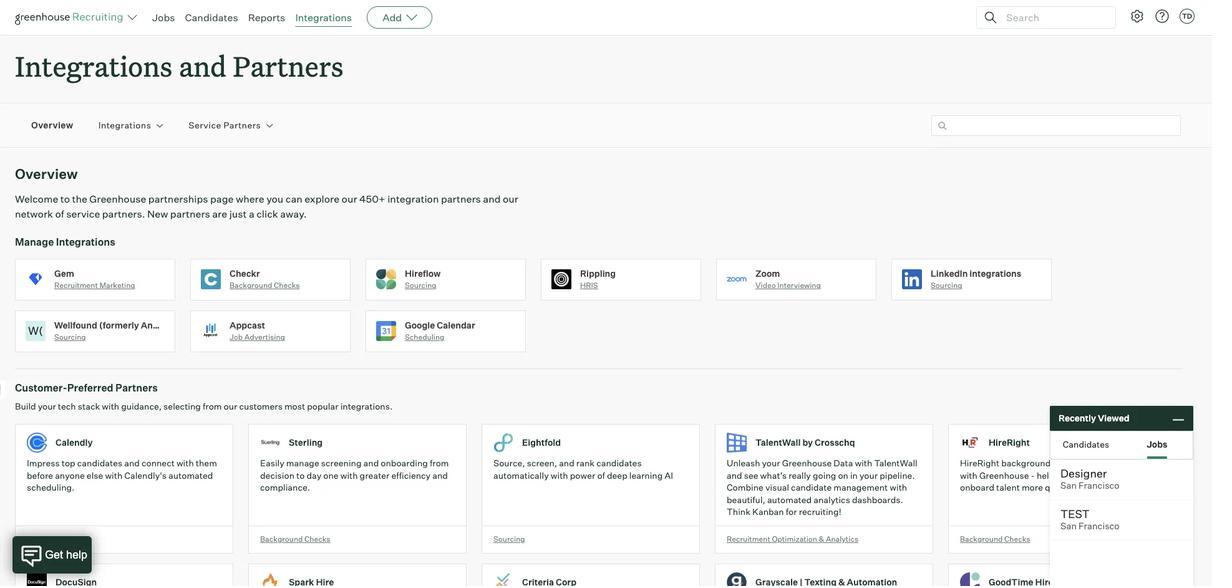 Task type: locate. For each thing, give the bounding box(es) containing it.
click
[[257, 208, 278, 220]]

1 horizontal spatial automated
[[767, 495, 812, 505]]

selecting
[[164, 401, 201, 412]]

sourcing
[[405, 281, 437, 290], [931, 281, 962, 290], [54, 333, 86, 342], [493, 534, 525, 544]]

configure image
[[1130, 9, 1145, 24]]

background down checkr
[[230, 281, 272, 290]]

screening up helping
[[1053, 458, 1093, 469]]

recruitment down think
[[727, 534, 770, 544]]

1 vertical spatial you
[[1069, 470, 1084, 481]]

with right one
[[340, 470, 358, 481]]

easily manage screening and onboarding from decision to day one with greater efficiency and compliance.
[[260, 458, 449, 493]]

designer
[[1061, 467, 1107, 480]]

screen,
[[527, 458, 557, 469]]

0 vertical spatial scheduling
[[405, 333, 444, 342]]

candidates
[[185, 11, 238, 24], [1063, 439, 1109, 449]]

1 vertical spatial san
[[1061, 521, 1077, 532]]

greenhouse inside unleash your greenhouse data with talentwall and see what's really going on in your pipeline. combine visual candidate management with beautiful, automated analytics dashboards. think kanban for recruiting!
[[782, 458, 832, 469]]

0 horizontal spatial candidates
[[77, 458, 122, 469]]

talentwall inside unleash your greenhouse data with talentwall and see what's really going on in your pipeline. combine visual candidate management with beautiful, automated analytics dashboards. think kanban for recruiting!
[[874, 458, 918, 469]]

screening
[[321, 458, 362, 469], [1053, 458, 1093, 469]]

power
[[570, 470, 595, 481]]

automated inside unleash your greenhouse data with talentwall and see what's really going on in your pipeline. combine visual candidate management with beautiful, automated analytics dashboards. think kanban for recruiting!
[[767, 495, 812, 505]]

zoom video interviewing
[[756, 268, 821, 290]]

greenhouse recruiting image
[[15, 10, 127, 25]]

scheduling down google
[[405, 333, 444, 342]]

partners right 'service'
[[223, 120, 261, 131]]

2 francisco from the top
[[1079, 521, 1120, 532]]

1 vertical spatial from
[[430, 458, 449, 469]]

0 vertical spatial integrations link
[[295, 11, 352, 24]]

1 francisco from the top
[[1079, 480, 1120, 492]]

candidates up deep
[[597, 458, 642, 469]]

scheduling down scheduling.
[[27, 534, 66, 544]]

0 horizontal spatial to
[[60, 193, 70, 205]]

1 vertical spatial candidates
[[1063, 439, 1109, 449]]

dashboards.
[[852, 495, 903, 505]]

hireright up onboard
[[960, 458, 1000, 469]]

0 horizontal spatial our
[[224, 401, 237, 412]]

on
[[838, 470, 848, 481]]

td button
[[1180, 9, 1195, 24]]

and inside hireright background screening integrates with greenhouse - helping you hire and onboard talent more quickly.
[[1104, 470, 1119, 481]]

anyone
[[55, 470, 85, 481]]

our
[[342, 193, 357, 205], [503, 193, 518, 205], [224, 401, 237, 412]]

0 horizontal spatial automated
[[168, 470, 213, 481]]

w(
[[28, 324, 43, 338]]

0 horizontal spatial background checks
[[260, 534, 330, 544]]

francisco inside the designer san francisco
[[1079, 480, 1120, 492]]

background checks for hireright background screening integrates with greenhouse - helping you hire and onboard talent more quickly.
[[960, 534, 1030, 544]]

background checks for easily manage screening and onboarding from decision to day one with greater efficiency and compliance.
[[260, 534, 330, 544]]

job
[[230, 333, 243, 342]]

you
[[266, 193, 283, 205], [1069, 470, 1084, 481]]

zoom
[[756, 268, 780, 279]]

calendar
[[437, 320, 475, 330]]

1 horizontal spatial from
[[430, 458, 449, 469]]

1 horizontal spatial recruitment
[[727, 534, 770, 544]]

0 vertical spatial hireright
[[989, 438, 1030, 448]]

screening inside hireright background screening integrates with greenhouse - helping you hire and onboard talent more quickly.
[[1053, 458, 1093, 469]]

integrates
[[1095, 458, 1137, 469]]

1 horizontal spatial to
[[296, 470, 305, 481]]

customers
[[239, 401, 283, 412]]

0 vertical spatial you
[[266, 193, 283, 205]]

of inside welcome to the greenhouse partnerships page where you can explore our 450+ integration partners and our network of service partners. new partners are just a click away.
[[55, 208, 64, 220]]

with left them
[[176, 458, 194, 469]]

candidates link
[[185, 11, 238, 24]]

1 vertical spatial jobs
[[1147, 439, 1168, 449]]

0 horizontal spatial your
[[38, 401, 56, 412]]

partners up guidance,
[[115, 382, 158, 394]]

recruitment down gem at the left of page
[[54, 281, 98, 290]]

0 vertical spatial talentwall
[[756, 438, 801, 448]]

1 vertical spatial greenhouse
[[782, 458, 832, 469]]

with right stack
[[102, 401, 119, 412]]

screening for hire
[[1053, 458, 1093, 469]]

1 horizontal spatial background checks
[[960, 534, 1030, 544]]

talentwall left "by"
[[756, 438, 801, 448]]

candidates inside the source, screen, and rank candidates automatically with power of deep learning ai
[[597, 458, 642, 469]]

hire
[[1086, 470, 1102, 481]]

stack
[[78, 401, 100, 412]]

preferred
[[67, 382, 113, 394]]

optimization
[[772, 534, 817, 544]]

0 vertical spatial partners
[[441, 193, 481, 205]]

2 screening from the left
[[1053, 458, 1093, 469]]

francisco down integrates
[[1079, 480, 1120, 492]]

0 vertical spatial recruitment
[[54, 281, 98, 290]]

0 horizontal spatial you
[[266, 193, 283, 205]]

tab list
[[1051, 432, 1193, 459]]

0 vertical spatial your
[[38, 401, 56, 412]]

1 horizontal spatial greenhouse
[[782, 458, 832, 469]]

talent
[[996, 482, 1020, 493]]

1 horizontal spatial checks
[[305, 534, 330, 544]]

1 background checks from the left
[[260, 534, 330, 544]]

your up management
[[860, 470, 878, 481]]

partners right integration
[[441, 193, 481, 205]]

0 vertical spatial francisco
[[1079, 480, 1120, 492]]

from right selecting
[[203, 401, 222, 412]]

checks down the compliance.
[[305, 534, 330, 544]]

hireright for hireright
[[989, 438, 1030, 448]]

0 horizontal spatial checks
[[274, 281, 300, 290]]

hireright inside hireright background screening integrates with greenhouse - helping you hire and onboard talent more quickly.
[[960, 458, 1000, 469]]

checks for easily manage screening and onboarding from decision to day one with greater efficiency and compliance.
[[305, 534, 330, 544]]

0 horizontal spatial of
[[55, 208, 64, 220]]

calendly's
[[124, 470, 167, 481]]

background for hireright background screening integrates with greenhouse - helping you hire and onboard talent more quickly.
[[960, 534, 1003, 544]]

1 horizontal spatial you
[[1069, 470, 1084, 481]]

1 san from the top
[[1061, 480, 1077, 492]]

talentwall up pipeline.
[[874, 458, 918, 469]]

background checks down the 'talent'
[[960, 534, 1030, 544]]

0 horizontal spatial partners
[[170, 208, 210, 220]]

partners down partnerships
[[170, 208, 210, 220]]

0 horizontal spatial recruitment
[[54, 281, 98, 290]]

compliance.
[[260, 482, 310, 493]]

your up what's
[[762, 458, 780, 469]]

with up onboard
[[960, 470, 978, 481]]

2 candidates from the left
[[597, 458, 642, 469]]

to down manage
[[296, 470, 305, 481]]

appcast
[[230, 320, 265, 330]]

0 vertical spatial greenhouse
[[89, 193, 146, 205]]

candidates right jobs link
[[185, 11, 238, 24]]

candidates down recently viewed
[[1063, 439, 1109, 449]]

rippling
[[580, 268, 616, 279]]

0 vertical spatial from
[[203, 401, 222, 412]]

0 vertical spatial partners
[[233, 47, 343, 84]]

1 vertical spatial your
[[762, 458, 780, 469]]

integrations for integrations and partners
[[15, 47, 172, 84]]

wellfound (formerly angellist talent) sourcing
[[54, 320, 214, 342]]

talentwall
[[756, 438, 801, 448], [874, 458, 918, 469]]

2 horizontal spatial your
[[860, 470, 878, 481]]

to left the the
[[60, 193, 70, 205]]

overview
[[31, 120, 73, 131], [15, 165, 78, 182]]

integrations link
[[295, 11, 352, 24], [98, 119, 151, 132]]

your for build
[[38, 401, 56, 412]]

source, screen, and rank candidates automatically with power of deep learning ai
[[493, 458, 673, 481]]

1 horizontal spatial our
[[342, 193, 357, 205]]

san inside test san francisco
[[1061, 521, 1077, 532]]

2 background checks from the left
[[960, 534, 1030, 544]]

0 vertical spatial san
[[1061, 480, 1077, 492]]

to inside easily manage screening and onboarding from decision to day one with greater efficiency and compliance.
[[296, 470, 305, 481]]

0 horizontal spatial scheduling
[[27, 534, 66, 544]]

2 horizontal spatial greenhouse
[[979, 470, 1029, 481]]

greenhouse up really
[[782, 458, 832, 469]]

integrations
[[970, 268, 1021, 279]]

recruitment
[[54, 281, 98, 290], [727, 534, 770, 544]]

0 vertical spatial to
[[60, 193, 70, 205]]

checkr
[[230, 268, 260, 279]]

video
[[756, 281, 776, 290]]

1 horizontal spatial integrations link
[[295, 11, 352, 24]]

1 vertical spatial to
[[296, 470, 305, 481]]

google calendar scheduling
[[405, 320, 475, 342]]

checks up appcast job advertising
[[274, 281, 300, 290]]

2 vertical spatial greenhouse
[[979, 470, 1029, 481]]

0 vertical spatial automated
[[168, 470, 213, 481]]

automatically
[[493, 470, 549, 481]]

0 horizontal spatial integrations link
[[98, 119, 151, 132]]

2 vertical spatial partners
[[115, 382, 158, 394]]

1 horizontal spatial partners
[[441, 193, 481, 205]]

greenhouse up the 'talent'
[[979, 470, 1029, 481]]

0 vertical spatial overview
[[31, 120, 73, 131]]

1 vertical spatial partners
[[223, 120, 261, 131]]

1 horizontal spatial talentwall
[[874, 458, 918, 469]]

greenhouse up partners.
[[89, 193, 146, 205]]

1 horizontal spatial candidates
[[597, 458, 642, 469]]

screening inside easily manage screening and onboarding from decision to day one with greater efficiency and compliance.
[[321, 458, 362, 469]]

checks inside checkr background checks
[[274, 281, 300, 290]]

with inside hireright background screening integrates with greenhouse - helping you hire and onboard talent more quickly.
[[960, 470, 978, 481]]

0 horizontal spatial candidates
[[185, 11, 238, 24]]

1 vertical spatial hireright
[[960, 458, 1000, 469]]

0 vertical spatial of
[[55, 208, 64, 220]]

background down the compliance.
[[260, 534, 303, 544]]

reports
[[248, 11, 285, 24]]

2 horizontal spatial our
[[503, 193, 518, 205]]

else
[[87, 470, 103, 481]]

1 horizontal spatial screening
[[1053, 458, 1093, 469]]

of left service
[[55, 208, 64, 220]]

visual
[[765, 482, 789, 493]]

of left deep
[[597, 470, 605, 481]]

1 vertical spatial automated
[[767, 495, 812, 505]]

and inside unleash your greenhouse data with talentwall and see what's really going on in your pipeline. combine visual candidate management with beautiful, automated analytics dashboards. think kanban for recruiting!
[[727, 470, 742, 481]]

by
[[803, 438, 813, 448]]

1 horizontal spatial candidates
[[1063, 439, 1109, 449]]

san for designer
[[1061, 480, 1077, 492]]

background checks
[[260, 534, 330, 544], [960, 534, 1030, 544]]

partners down reports
[[233, 47, 343, 84]]

&
[[819, 534, 824, 544]]

the
[[72, 193, 87, 205]]

scheduling
[[405, 333, 444, 342], [27, 534, 66, 544]]

1 horizontal spatial of
[[597, 470, 605, 481]]

before
[[27, 470, 53, 481]]

1 horizontal spatial scheduling
[[405, 333, 444, 342]]

from inside easily manage screening and onboarding from decision to day one with greater efficiency and compliance.
[[430, 458, 449, 469]]

Search text field
[[1003, 8, 1104, 27]]

sourcing inside hireflow sourcing
[[405, 281, 437, 290]]

screening up one
[[321, 458, 362, 469]]

1 vertical spatial of
[[597, 470, 605, 481]]

your
[[38, 401, 56, 412], [762, 458, 780, 469], [860, 470, 878, 481]]

0 vertical spatial jobs
[[152, 11, 175, 24]]

checks for hireright background screening integrates with greenhouse - helping you hire and onboard talent more quickly.
[[1004, 534, 1030, 544]]

your down customer-
[[38, 401, 56, 412]]

0 horizontal spatial screening
[[321, 458, 362, 469]]

designer san francisco
[[1061, 467, 1120, 492]]

san
[[1061, 480, 1077, 492], [1061, 521, 1077, 532]]

1 screening from the left
[[321, 458, 362, 469]]

san inside the designer san francisco
[[1061, 480, 1077, 492]]

onboarding
[[381, 458, 428, 469]]

partnerships
[[148, 193, 208, 205]]

rippling hris
[[580, 268, 616, 290]]

2 san from the top
[[1061, 521, 1077, 532]]

1 candidates from the left
[[77, 458, 122, 469]]

None text field
[[931, 115, 1181, 136]]

background down onboard
[[960, 534, 1003, 544]]

with down screen,
[[551, 470, 568, 481]]

1 vertical spatial talentwall
[[874, 458, 918, 469]]

you up click
[[266, 193, 283, 205]]

in
[[850, 470, 858, 481]]

recruiting!
[[799, 507, 841, 517]]

1 horizontal spatial your
[[762, 458, 780, 469]]

and
[[179, 47, 226, 84], [483, 193, 501, 205], [124, 458, 140, 469], [363, 458, 379, 469], [559, 458, 574, 469], [432, 470, 448, 481], [727, 470, 742, 481], [1104, 470, 1119, 481]]

automated up for
[[767, 495, 812, 505]]

background checks down the compliance.
[[260, 534, 330, 544]]

impress
[[27, 458, 60, 469]]

background
[[230, 281, 272, 290], [260, 534, 303, 544], [960, 534, 1003, 544]]

checks down the 'talent'
[[1004, 534, 1030, 544]]

td button
[[1177, 6, 1197, 26]]

450+
[[359, 193, 385, 205]]

easily
[[260, 458, 284, 469]]

you left the hire
[[1069, 470, 1084, 481]]

candidate
[[791, 482, 832, 493]]

2 horizontal spatial checks
[[1004, 534, 1030, 544]]

automated down them
[[168, 470, 213, 481]]

1 vertical spatial francisco
[[1079, 521, 1120, 532]]

from up efficiency
[[430, 458, 449, 469]]

customer-preferred partners
[[15, 382, 158, 394]]

test
[[1061, 507, 1090, 521]]

service
[[189, 120, 221, 131]]

francisco down the designer san francisco
[[1079, 521, 1120, 532]]

0 horizontal spatial from
[[203, 401, 222, 412]]

partners for customer-preferred partners
[[115, 382, 158, 394]]

integrations for the rightmost integrations link
[[295, 11, 352, 24]]

network
[[15, 208, 53, 220]]

hireright up background
[[989, 438, 1030, 448]]

candidates up else
[[77, 458, 122, 469]]

talentwall by crosschq
[[756, 438, 855, 448]]

hireright for hireright background screening integrates with greenhouse - helping you hire and onboard talent more quickly.
[[960, 458, 1000, 469]]

0 horizontal spatial greenhouse
[[89, 193, 146, 205]]

francisco inside test san francisco
[[1079, 521, 1120, 532]]

talent)
[[184, 320, 214, 330]]



Task type: vqa. For each thing, say whether or not it's contained in the screenshot.
topmost Is
no



Task type: describe. For each thing, give the bounding box(es) containing it.
one
[[323, 470, 339, 481]]

connect
[[142, 458, 175, 469]]

linkedin integrations sourcing
[[931, 268, 1021, 290]]

new
[[147, 208, 168, 220]]

ai
[[665, 470, 673, 481]]

just
[[229, 208, 247, 220]]

greater
[[360, 470, 390, 481]]

quickly.
[[1045, 482, 1077, 493]]

where
[[236, 193, 264, 205]]

tab list containing candidates
[[1051, 432, 1193, 459]]

with down pipeline.
[[890, 482, 907, 493]]

think
[[727, 507, 750, 517]]

with up in
[[855, 458, 872, 469]]

and inside impress top candidates and connect with them before anyone else with calendly's automated scheduling.
[[124, 458, 140, 469]]

with inside easily manage screening and onboarding from decision to day one with greater efficiency and compliance.
[[340, 470, 358, 481]]

data
[[834, 458, 853, 469]]

day
[[307, 470, 321, 481]]

helping
[[1037, 470, 1067, 481]]

unleash
[[727, 458, 760, 469]]

-
[[1031, 470, 1035, 481]]

build
[[15, 401, 36, 412]]

background
[[1001, 458, 1051, 469]]

san for test
[[1061, 521, 1077, 532]]

1 vertical spatial recruitment
[[727, 534, 770, 544]]

see
[[744, 470, 758, 481]]

francisco for designer
[[1079, 480, 1120, 492]]

reports link
[[248, 11, 285, 24]]

1 vertical spatial partners
[[170, 208, 210, 220]]

integrations.
[[340, 401, 393, 412]]

scheduling.
[[27, 482, 74, 493]]

add
[[383, 11, 402, 24]]

1 vertical spatial integrations link
[[98, 119, 151, 132]]

a
[[249, 208, 254, 220]]

learning
[[629, 470, 663, 481]]

1 horizontal spatial jobs
[[1147, 439, 1168, 449]]

welcome to the greenhouse partnerships page where you can explore our 450+ integration partners and our network of service partners. new partners are just a click away.
[[15, 193, 518, 220]]

sourcing inside linkedin integrations sourcing
[[931, 281, 962, 290]]

service
[[66, 208, 100, 220]]

to inside welcome to the greenhouse partnerships page where you can explore our 450+ integration partners and our network of service partners. new partners are just a click away.
[[60, 193, 70, 205]]

manage
[[15, 236, 54, 248]]

appcast job advertising
[[230, 320, 285, 342]]

google
[[405, 320, 435, 330]]

build your tech stack with guidance, selecting from our customers most popular integrations.
[[15, 401, 393, 412]]

your for unleash
[[762, 458, 780, 469]]

really
[[789, 470, 811, 481]]

partners.
[[102, 208, 145, 220]]

with right else
[[105, 470, 122, 481]]

customer-
[[15, 382, 67, 394]]

management
[[834, 482, 888, 493]]

francisco for test
[[1079, 521, 1120, 532]]

popular
[[307, 401, 339, 412]]

test san francisco
[[1061, 507, 1120, 532]]

background for easily manage screening and onboarding from decision to day one with greater efficiency and compliance.
[[260, 534, 303, 544]]

linkedin
[[931, 268, 968, 279]]

partners for integrations and partners
[[233, 47, 343, 84]]

most
[[284, 401, 305, 412]]

with inside the source, screen, and rank candidates automatically with power of deep learning ai
[[551, 470, 568, 481]]

rank
[[576, 458, 595, 469]]

combine
[[727, 482, 764, 493]]

candidates inside impress top candidates and connect with them before anyone else with calendly's automated scheduling.
[[77, 458, 122, 469]]

screening for one
[[321, 458, 362, 469]]

gem
[[54, 268, 74, 279]]

what's
[[760, 470, 787, 481]]

for
[[786, 507, 797, 517]]

service partners link
[[189, 119, 261, 132]]

integration
[[388, 193, 439, 205]]

hris
[[580, 281, 598, 290]]

recently viewed
[[1059, 413, 1130, 424]]

and inside the source, screen, and rank candidates automatically with power of deep learning ai
[[559, 458, 574, 469]]

decision
[[260, 470, 294, 481]]

page
[[210, 193, 234, 205]]

interviewing
[[778, 281, 821, 290]]

efficiency
[[391, 470, 431, 481]]

0 horizontal spatial jobs
[[152, 11, 175, 24]]

service partners
[[189, 120, 261, 131]]

0 horizontal spatial talentwall
[[756, 438, 801, 448]]

them
[[196, 458, 217, 469]]

welcome
[[15, 193, 58, 205]]

top
[[62, 458, 75, 469]]

0 vertical spatial candidates
[[185, 11, 238, 24]]

sourcing inside wellfound (formerly angellist talent) sourcing
[[54, 333, 86, 342]]

scheduling inside google calendar scheduling
[[405, 333, 444, 342]]

greenhouse inside hireright background screening integrates with greenhouse - helping you hire and onboard talent more quickly.
[[979, 470, 1029, 481]]

beautiful,
[[727, 495, 765, 505]]

pipeline.
[[880, 470, 915, 481]]

1 vertical spatial scheduling
[[27, 534, 66, 544]]

away.
[[280, 208, 307, 220]]

you inside hireright background screening integrates with greenhouse - helping you hire and onboard talent more quickly.
[[1069, 470, 1084, 481]]

eightfold
[[522, 438, 561, 448]]

and inside welcome to the greenhouse partnerships page where you can explore our 450+ integration partners and our network of service partners. new partners are just a click away.
[[483, 193, 501, 205]]

overview link
[[31, 119, 73, 132]]

integrations for the bottommost integrations link
[[98, 120, 151, 131]]

hireflow sourcing
[[405, 268, 441, 290]]

background inside checkr background checks
[[230, 281, 272, 290]]

2 vertical spatial your
[[860, 470, 878, 481]]

calendly
[[56, 438, 93, 448]]

guidance,
[[121, 401, 162, 412]]

going
[[813, 470, 836, 481]]

manage integrations
[[15, 236, 115, 248]]

crosschq
[[815, 438, 855, 448]]

1 vertical spatial overview
[[15, 165, 78, 182]]

more
[[1022, 482, 1043, 493]]

recruitment inside gem recruitment marketing
[[54, 281, 98, 290]]

are
[[212, 208, 227, 220]]

of inside the source, screen, and rank candidates automatically with power of deep learning ai
[[597, 470, 605, 481]]

you inside welcome to the greenhouse partnerships page where you can explore our 450+ integration partners and our network of service partners. new partners are just a click away.
[[266, 193, 283, 205]]

td
[[1182, 12, 1192, 21]]

wellfound
[[54, 320, 97, 330]]

hireflow
[[405, 268, 441, 279]]

manage
[[286, 458, 319, 469]]

greenhouse inside welcome to the greenhouse partnerships page where you can explore our 450+ integration partners and our network of service partners. new partners are just a click away.
[[89, 193, 146, 205]]

automated inside impress top candidates and connect with them before anyone else with calendly's automated scheduling.
[[168, 470, 213, 481]]

checkr background checks
[[230, 268, 300, 290]]

onboard
[[960, 482, 994, 493]]

recruitment optimization & analytics
[[727, 534, 858, 544]]



